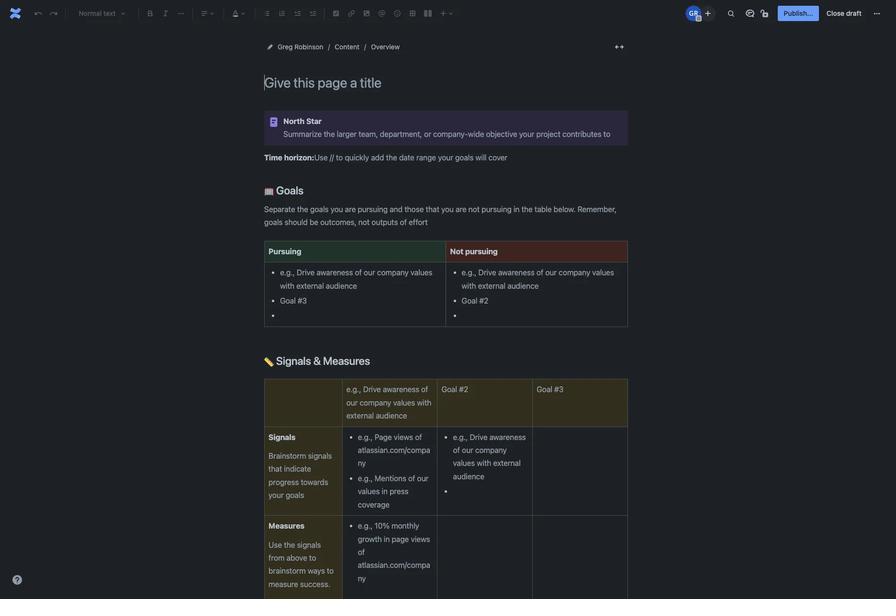 Task type: vqa. For each thing, say whether or not it's contained in the screenshot.
contributed to the top
no



Task type: locate. For each thing, give the bounding box(es) containing it.
action item image
[[331, 8, 342, 19]]

close
[[827, 9, 845, 17]]

mention image
[[377, 8, 388, 19]]

signals for signals & measures
[[276, 355, 311, 367]]

italic ⌘i image
[[160, 8, 172, 19]]

0 vertical spatial measures
[[323, 355, 370, 367]]

signals
[[276, 355, 311, 367], [269, 433, 296, 442]]

panel note image
[[268, 116, 280, 128]]

1 vertical spatial signals
[[269, 433, 296, 442]]

indent tab image
[[307, 8, 319, 19]]

not pursuing
[[451, 247, 498, 256]]

Give this page a title text field
[[264, 75, 629, 91]]

:straight_ruler: image
[[264, 357, 274, 367]]

bold ⌘b image
[[145, 8, 156, 19]]

more image
[[872, 8, 883, 19]]

layouts image
[[423, 8, 434, 19]]

emoji image
[[392, 8, 403, 19]]

measures
[[323, 355, 370, 367], [269, 522, 305, 530]]

pursuing
[[269, 247, 302, 256]]

add image, video, or file image
[[361, 8, 373, 19]]

close draft
[[827, 9, 862, 17]]

content
[[335, 43, 360, 51]]

pursuing
[[466, 247, 498, 256]]

find and replace image
[[726, 8, 738, 19]]

publish... button
[[779, 6, 820, 21]]

0 horizontal spatial measures
[[269, 522, 305, 530]]

greg robinson link
[[278, 41, 324, 53]]

outdent ⇧tab image
[[292, 8, 303, 19]]

undo ⌘z image
[[33, 8, 44, 19]]

north star
[[284, 117, 322, 126]]

0 vertical spatial signals
[[276, 355, 311, 367]]

close draft button
[[822, 6, 868, 21]]

numbered list ⌘⇧7 image
[[276, 8, 288, 19]]

:goal: image
[[264, 187, 274, 197], [264, 187, 274, 197]]

:straight_ruler: image
[[264, 357, 274, 367]]



Task type: describe. For each thing, give the bounding box(es) containing it.
greg
[[278, 43, 293, 51]]

confluence image
[[8, 6, 23, 21]]

greg robinson image
[[687, 6, 702, 21]]

not
[[451, 247, 464, 256]]

draft
[[847, 9, 862, 17]]

horizon:
[[284, 153, 315, 162]]

comment icon image
[[745, 8, 757, 19]]

greg robinson
[[278, 43, 324, 51]]

star
[[307, 117, 322, 126]]

link image
[[346, 8, 357, 19]]

time
[[264, 153, 283, 162]]

Main content area, start typing to enter text. text field
[[259, 111, 634, 599]]

help image
[[11, 574, 23, 586]]

invite to edit image
[[703, 7, 715, 19]]

time horizon:
[[264, 153, 315, 162]]

north
[[284, 117, 305, 126]]

&
[[314, 355, 321, 367]]

publish...
[[784, 9, 814, 17]]

goals
[[274, 184, 304, 197]]

no restrictions image
[[761, 8, 772, 19]]

redo ⌘⇧z image
[[48, 8, 59, 19]]

1 vertical spatial measures
[[269, 522, 305, 530]]

move this page image
[[266, 43, 274, 51]]

signals & measures
[[274, 355, 370, 367]]

content link
[[335, 41, 360, 53]]

make page full-width image
[[614, 41, 626, 53]]

bullet list ⌘⇧8 image
[[261, 8, 273, 19]]

overview link
[[371, 41, 400, 53]]

signals for signals
[[269, 433, 296, 442]]

robinson
[[295, 43, 324, 51]]

overview
[[371, 43, 400, 51]]

confluence image
[[8, 6, 23, 21]]

1 horizontal spatial measures
[[323, 355, 370, 367]]

table image
[[407, 8, 419, 19]]

more formatting image
[[175, 8, 187, 19]]



